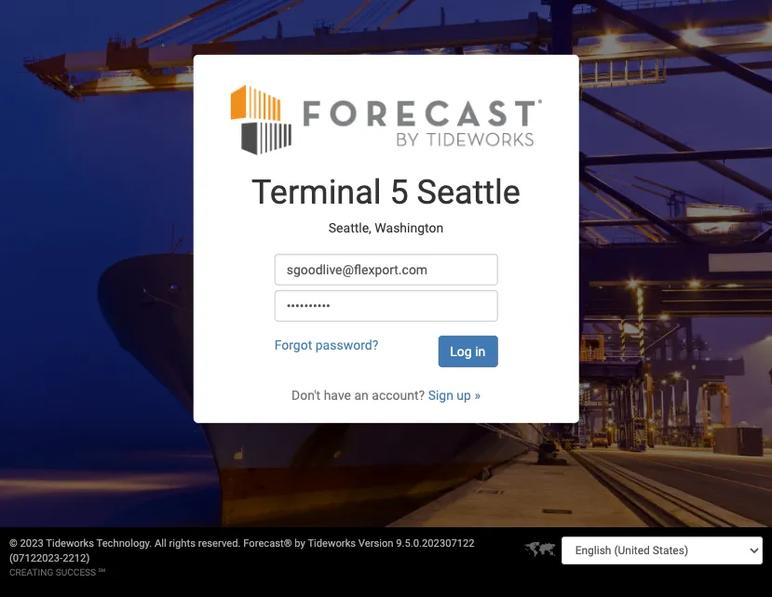 Task type: describe. For each thing, give the bounding box(es) containing it.
success
[[56, 568, 96, 578]]

Email or username text field
[[274, 254, 498, 286]]

forgot
[[274, 338, 312, 353]]

log in button
[[438, 336, 498, 368]]

technology.
[[96, 538, 152, 550]]

terminal 5 seattle seattle, washington
[[252, 173, 521, 235]]

all
[[155, 538, 166, 550]]

9.5.0.202307122
[[396, 538, 475, 550]]

forecast® by tideworks image
[[230, 83, 542, 156]]

2023
[[20, 538, 44, 550]]

reserved.
[[198, 538, 241, 550]]

creating
[[9, 568, 53, 578]]

sign up » link
[[428, 388, 481, 403]]

log
[[450, 345, 472, 359]]

© 2023 tideworks technology. all rights reserved.
[[9, 538, 243, 550]]

in
[[475, 345, 485, 359]]

by
[[295, 538, 305, 550]]

terminal
[[252, 173, 381, 212]]

an
[[354, 388, 369, 403]]



Task type: locate. For each thing, give the bounding box(es) containing it.
tideworks
[[46, 538, 94, 550], [308, 538, 356, 550]]

password?
[[315, 338, 378, 353]]

tideworks inside forecast® by tideworks version 9.5.0.202307122 (07122023-2212) creating success ℠
[[308, 538, 356, 550]]

1 tideworks from the left
[[46, 538, 94, 550]]

rights
[[169, 538, 196, 550]]

don't have an account? sign up »
[[291, 388, 481, 403]]

account?
[[372, 388, 425, 403]]

Password password field
[[274, 291, 498, 322]]

seattle,
[[329, 220, 371, 235]]

version
[[358, 538, 393, 550]]

have
[[324, 388, 351, 403]]

©
[[9, 538, 18, 550]]

sign
[[428, 388, 453, 403]]

forgot password? link
[[274, 338, 378, 353]]

forecast® by tideworks version 9.5.0.202307122 (07122023-2212) creating success ℠
[[9, 538, 475, 578]]

2212)
[[63, 553, 90, 565]]

2 tideworks from the left
[[308, 538, 356, 550]]

up
[[457, 388, 471, 403]]

washington
[[375, 220, 443, 235]]

(07122023-
[[9, 553, 63, 565]]

seattle
[[417, 173, 521, 212]]

»
[[474, 388, 481, 403]]

1 horizontal spatial tideworks
[[308, 538, 356, 550]]

0 horizontal spatial tideworks
[[46, 538, 94, 550]]

don't
[[291, 388, 321, 403]]

tideworks for 2023
[[46, 538, 94, 550]]

5
[[390, 173, 409, 212]]

℠
[[98, 568, 105, 578]]

tideworks right by
[[308, 538, 356, 550]]

tideworks up 2212)
[[46, 538, 94, 550]]

forgot password? log in
[[274, 338, 485, 359]]

tideworks for by
[[308, 538, 356, 550]]

forecast®
[[243, 538, 292, 550]]



Task type: vqa. For each thing, say whether or not it's contained in the screenshot.
GENERAL DATA PROTECTION STATEMENT link
no



